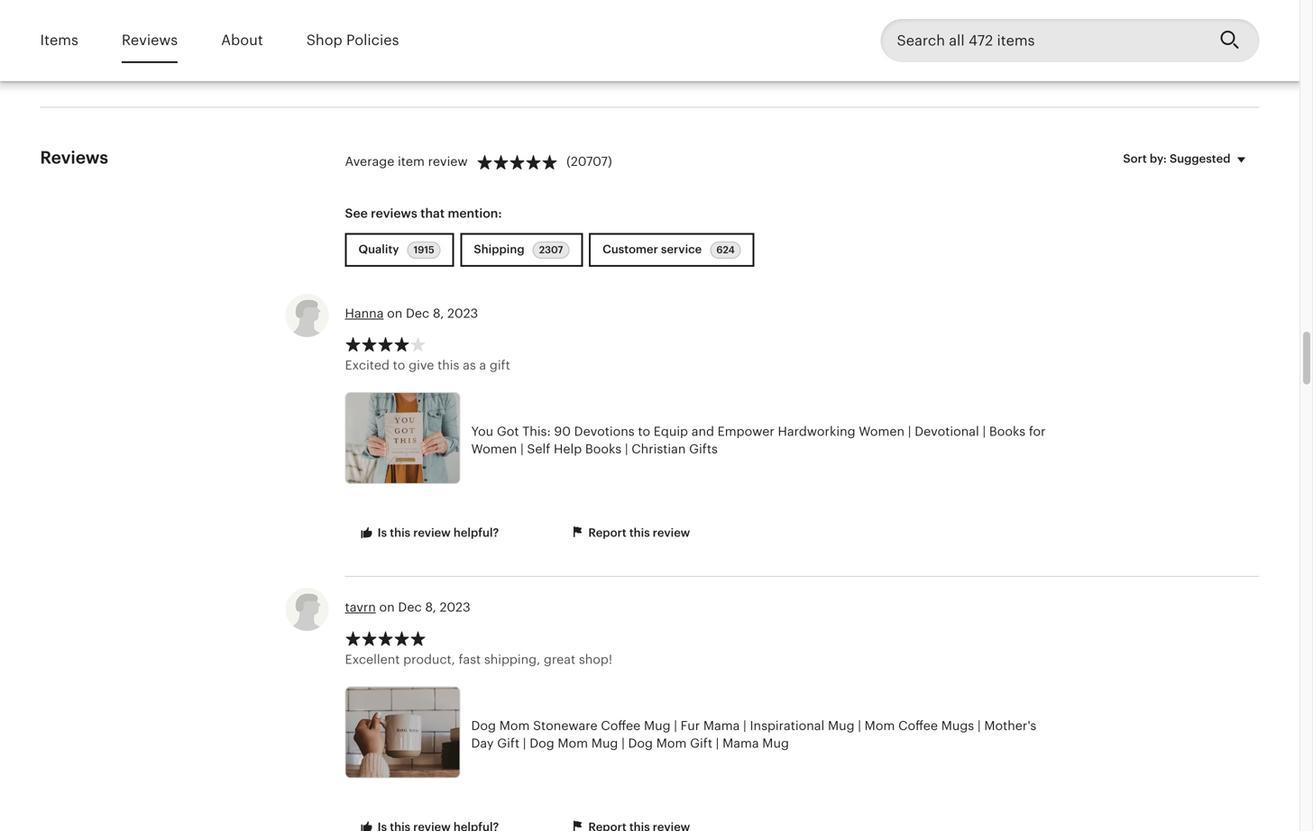 Task type: locate. For each thing, give the bounding box(es) containing it.
1 horizontal spatial this
[[438, 358, 460, 373]]

shop policies
[[306, 32, 399, 49]]

is
[[378, 527, 387, 540]]

dog mom stoneware coffee mug | fur mama | inspirational mug | mom coffee mugs | mother's day gift | dog mom mug | dog mom gift | mama mug link
[[345, 687, 1058, 783]]

0 vertical spatial to
[[393, 358, 405, 373]]

this:
[[523, 424, 551, 439]]

2023
[[447, 306, 478, 321], [440, 601, 471, 615]]

0 horizontal spatial this
[[390, 527, 411, 540]]

shipping,
[[484, 653, 541, 667]]

helpful?
[[454, 527, 499, 540]]

shop
[[306, 32, 343, 49]]

books down devotions
[[585, 442, 622, 457]]

mom left the stoneware
[[499, 719, 530, 733]]

fur
[[681, 719, 700, 733]]

|
[[908, 424, 912, 439], [983, 424, 986, 439], [521, 442, 524, 457], [625, 442, 628, 457], [674, 719, 677, 733], [743, 719, 747, 733], [858, 719, 861, 733], [978, 719, 981, 733], [523, 736, 526, 751], [622, 736, 625, 751], [716, 736, 719, 751]]

1 vertical spatial books
[[585, 442, 622, 457]]

mug
[[644, 719, 671, 733], [828, 719, 855, 733], [592, 736, 618, 751], [763, 736, 789, 751]]

to
[[393, 358, 405, 373], [638, 424, 651, 439]]

women down you
[[471, 442, 517, 457]]

item
[[398, 154, 425, 168]]

624
[[717, 244, 735, 256]]

2023 up the as
[[447, 306, 478, 321]]

1915
[[414, 244, 435, 256]]

dec for tavrn
[[398, 601, 422, 615]]

self
[[527, 442, 551, 457]]

Search all 472 items text field
[[881, 19, 1206, 62]]

mom down the stoneware
[[558, 736, 588, 751]]

review
[[428, 154, 468, 168], [413, 527, 451, 540], [653, 527, 690, 540]]

8, up the product,
[[425, 601, 436, 615]]

dec for hanna
[[406, 306, 430, 321]]

coffee
[[601, 719, 641, 733], [899, 719, 938, 733]]

2 gift from the left
[[690, 736, 713, 751]]

8, for tavrn on dec 8, 2023
[[425, 601, 436, 615]]

0 vertical spatial books
[[990, 424, 1026, 439]]

suggested
[[1170, 152, 1231, 166]]

women
[[859, 424, 905, 439], [471, 442, 517, 457]]

2023 for hanna on dec 8, 2023
[[447, 306, 478, 321]]

2023 for tavrn on dec 8, 2023
[[440, 601, 471, 615]]

1 vertical spatial dec
[[398, 601, 422, 615]]

by:
[[1150, 152, 1167, 166]]

this
[[438, 358, 460, 373], [390, 527, 411, 540], [630, 527, 650, 540]]

give
[[409, 358, 434, 373]]

review inside is this review helpful? button
[[413, 527, 451, 540]]

this right "is" in the bottom left of the page
[[390, 527, 411, 540]]

sort
[[1123, 152, 1147, 166]]

reviews
[[122, 32, 178, 49], [40, 148, 108, 167]]

2023 up fast
[[440, 601, 471, 615]]

report this review
[[586, 527, 690, 540]]

1 horizontal spatial coffee
[[899, 719, 938, 733]]

reviews link
[[122, 20, 178, 62]]

mama down inspirational on the bottom right of the page
[[723, 736, 759, 751]]

0 horizontal spatial gift
[[497, 736, 520, 751]]

devotional
[[915, 424, 979, 439]]

this for report this review
[[630, 527, 650, 540]]

sort by: suggested
[[1123, 152, 1231, 166]]

about
[[221, 32, 263, 49]]

is this review helpful? button
[[345, 517, 513, 551]]

0 vertical spatial 2023
[[447, 306, 478, 321]]

report this review button
[[556, 517, 704, 551]]

0 vertical spatial women
[[859, 424, 905, 439]]

mug left "fur"
[[644, 719, 671, 733]]

average
[[345, 154, 395, 168]]

that
[[421, 206, 445, 220]]

review right report
[[653, 527, 690, 540]]

1 vertical spatial women
[[471, 442, 517, 457]]

reviews
[[371, 206, 418, 220]]

see reviews that mention:
[[345, 206, 502, 220]]

devotions
[[574, 424, 635, 439]]

tavrn
[[345, 601, 376, 615]]

on for hanna
[[387, 306, 403, 321]]

0 vertical spatial dec
[[406, 306, 430, 321]]

2 horizontal spatial this
[[630, 527, 650, 540]]

mama right "fur"
[[703, 719, 740, 733]]

0 vertical spatial 8,
[[433, 306, 444, 321]]

0 horizontal spatial coffee
[[601, 719, 641, 733]]

1 horizontal spatial to
[[638, 424, 651, 439]]

to left give
[[393, 358, 405, 373]]

on right tavrn link
[[379, 601, 395, 615]]

mama
[[703, 719, 740, 733], [723, 736, 759, 751]]

review left helpful? at the bottom
[[413, 527, 451, 540]]

gift right day
[[497, 736, 520, 751]]

this inside is this review helpful? button
[[390, 527, 411, 540]]

excellent
[[345, 653, 400, 667]]

1 vertical spatial 2023
[[440, 601, 471, 615]]

dog
[[471, 719, 496, 733], [530, 736, 555, 751], [628, 736, 653, 751]]

this inside report this review button
[[630, 527, 650, 540]]

coffee right the stoneware
[[601, 719, 641, 733]]

8, up the excited to give this as a gift
[[433, 306, 444, 321]]

to up christian
[[638, 424, 651, 439]]

0 vertical spatial on
[[387, 306, 403, 321]]

8,
[[433, 306, 444, 321], [425, 601, 436, 615]]

customer
[[603, 243, 658, 256]]

this right report
[[630, 527, 650, 540]]

on right hanna link
[[387, 306, 403, 321]]

review inside report this review button
[[653, 527, 690, 540]]

gift down "fur"
[[690, 736, 713, 751]]

dec right tavrn link
[[398, 601, 422, 615]]

see
[[345, 206, 368, 220]]

1 vertical spatial mama
[[723, 736, 759, 751]]

coffee left "mugs"
[[899, 719, 938, 733]]

1 horizontal spatial reviews
[[122, 32, 178, 49]]

tavrn link
[[345, 601, 376, 615]]

this left the as
[[438, 358, 460, 373]]

1 vertical spatial on
[[379, 601, 395, 615]]

shop!
[[579, 653, 613, 667]]

8, for hanna on dec 8, 2023
[[433, 306, 444, 321]]

women right hardworking
[[859, 424, 905, 439]]

books
[[990, 424, 1026, 439], [585, 442, 622, 457]]

fast
[[459, 653, 481, 667]]

1 horizontal spatial women
[[859, 424, 905, 439]]

this for is this review helpful?
[[390, 527, 411, 540]]

books left for
[[990, 424, 1026, 439]]

review right item
[[428, 154, 468, 168]]

1 horizontal spatial gift
[[690, 736, 713, 751]]

1 vertical spatial to
[[638, 424, 651, 439]]

mom
[[499, 719, 530, 733], [865, 719, 895, 733], [558, 736, 588, 751], [656, 736, 687, 751]]

gift
[[497, 736, 520, 751], [690, 736, 713, 751]]

1 vertical spatial 8,
[[425, 601, 436, 615]]

hanna
[[345, 306, 384, 321]]

great
[[544, 653, 576, 667]]

mom left "mugs"
[[865, 719, 895, 733]]

0 horizontal spatial books
[[585, 442, 622, 457]]

1 vertical spatial reviews
[[40, 148, 108, 167]]

review for report this review
[[653, 527, 690, 540]]

2307
[[539, 244, 563, 256]]

on
[[387, 306, 403, 321], [379, 601, 395, 615]]

dec up give
[[406, 306, 430, 321]]

dec
[[406, 306, 430, 321], [398, 601, 422, 615]]

1 horizontal spatial dog
[[530, 736, 555, 751]]



Task type: describe. For each thing, give the bounding box(es) containing it.
equip
[[654, 424, 688, 439]]

items
[[40, 32, 78, 49]]

is this review helpful?
[[375, 527, 499, 540]]

product,
[[403, 653, 455, 667]]

service
[[661, 243, 702, 256]]

got
[[497, 424, 519, 439]]

1 horizontal spatial books
[[990, 424, 1026, 439]]

mugs
[[942, 719, 974, 733]]

on for tavrn
[[379, 601, 395, 615]]

christian
[[632, 442, 686, 457]]

a
[[479, 358, 486, 373]]

inspirational
[[750, 719, 825, 733]]

gift
[[490, 358, 510, 373]]

you got this: 90 devotions to equip and empower hardworking women | devotional | books for women | self help books | christian gifts
[[471, 424, 1046, 457]]

quality
[[359, 243, 402, 256]]

dog mom stoneware coffee mug | fur mama | inspirational mug | mom coffee mugs | mother's day gift | dog mom mug | dog mom gift | mama mug
[[471, 719, 1037, 751]]

2 horizontal spatial dog
[[628, 736, 653, 751]]

shipping
[[474, 243, 528, 256]]

0 horizontal spatial to
[[393, 358, 405, 373]]

report
[[589, 527, 627, 540]]

policies
[[346, 32, 399, 49]]

tavrn on dec 8, 2023
[[345, 601, 471, 615]]

sort by: suggested button
[[1110, 140, 1266, 178]]

to inside you got this: 90 devotions to equip and empower hardworking women | devotional | books for women | self help books | christian gifts
[[638, 424, 651, 439]]

review for is this review helpful?
[[413, 527, 451, 540]]

empower
[[718, 424, 775, 439]]

1 gift from the left
[[497, 736, 520, 751]]

customer service
[[603, 243, 705, 256]]

0 vertical spatial mama
[[703, 719, 740, 733]]

mention:
[[448, 206, 502, 220]]

1 coffee from the left
[[601, 719, 641, 733]]

mug right inspirational on the bottom right of the page
[[828, 719, 855, 733]]

1
[[355, 28, 361, 44]]

items link
[[40, 20, 78, 62]]

average item review
[[345, 154, 468, 168]]

mug down inspirational on the bottom right of the page
[[763, 736, 789, 751]]

0 horizontal spatial women
[[471, 442, 517, 457]]

about link
[[221, 20, 263, 62]]

as
[[463, 358, 476, 373]]

review for average item review
[[428, 154, 468, 168]]

stoneware
[[533, 719, 598, 733]]

day
[[471, 736, 494, 751]]

help
[[554, 442, 582, 457]]

excellent product, fast shipping, great shop!
[[345, 653, 613, 667]]

shop policies link
[[306, 20, 399, 62]]

excited
[[345, 358, 390, 373]]

0 horizontal spatial dog
[[471, 719, 496, 733]]

mom down "fur"
[[656, 736, 687, 751]]

2 coffee from the left
[[899, 719, 938, 733]]

you
[[471, 424, 494, 439]]

1 link
[[336, 15, 379, 58]]

hanna link
[[345, 306, 384, 321]]

hanna on dec 8, 2023
[[345, 306, 478, 321]]

0 vertical spatial reviews
[[122, 32, 178, 49]]

hardworking
[[778, 424, 856, 439]]

(20707)
[[567, 154, 612, 168]]

mother's
[[984, 719, 1037, 733]]

0 horizontal spatial reviews
[[40, 148, 108, 167]]

mug down the stoneware
[[592, 736, 618, 751]]

you got this: 90 devotions to equip and empower hardworking women | devotional | books for women | self help books | christian gifts link
[[345, 392, 1058, 489]]

for
[[1029, 424, 1046, 439]]

excited to give this as a gift
[[345, 358, 510, 373]]

and
[[692, 424, 714, 439]]

90
[[554, 424, 571, 439]]

gifts
[[689, 442, 718, 457]]



Task type: vqa. For each thing, say whether or not it's contained in the screenshot.
See
yes



